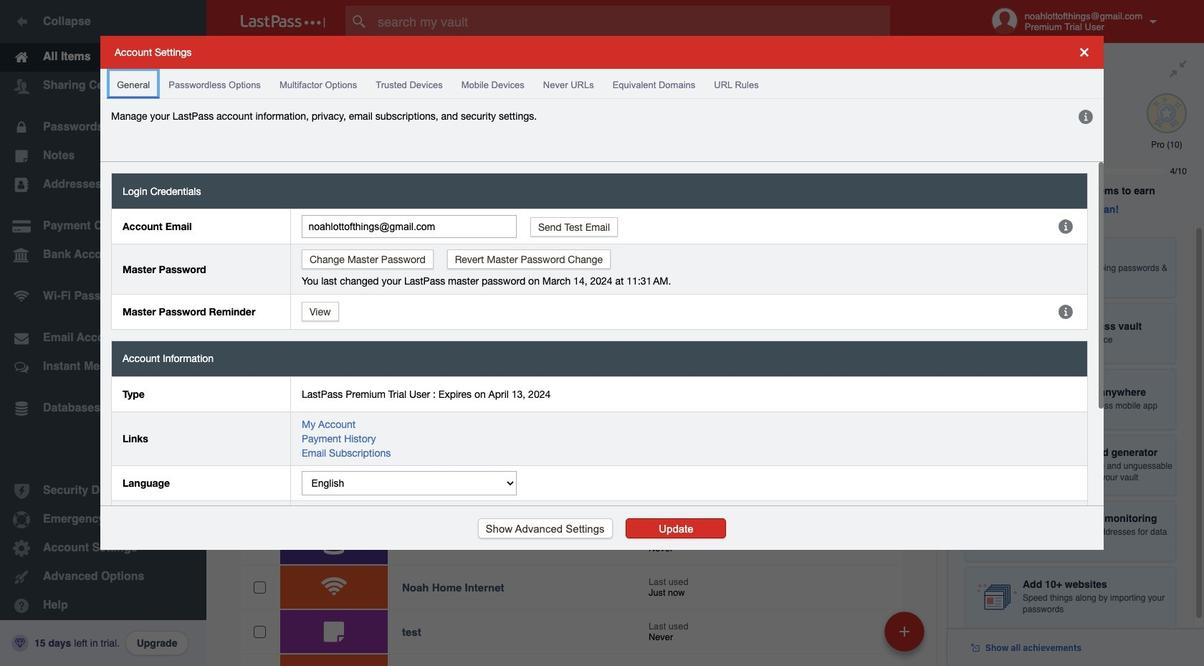Task type: describe. For each thing, give the bounding box(es) containing it.
Search search field
[[346, 6, 919, 37]]

main navigation navigation
[[0, 0, 207, 666]]

new item image
[[900, 626, 910, 636]]

vault options navigation
[[207, 43, 948, 86]]

search my vault text field
[[346, 6, 919, 37]]

new item navigation
[[880, 607, 934, 666]]



Task type: vqa. For each thing, say whether or not it's contained in the screenshot.
New item ELEMENT on the bottom of the page
no



Task type: locate. For each thing, give the bounding box(es) containing it.
lastpass image
[[241, 15, 326, 28]]



